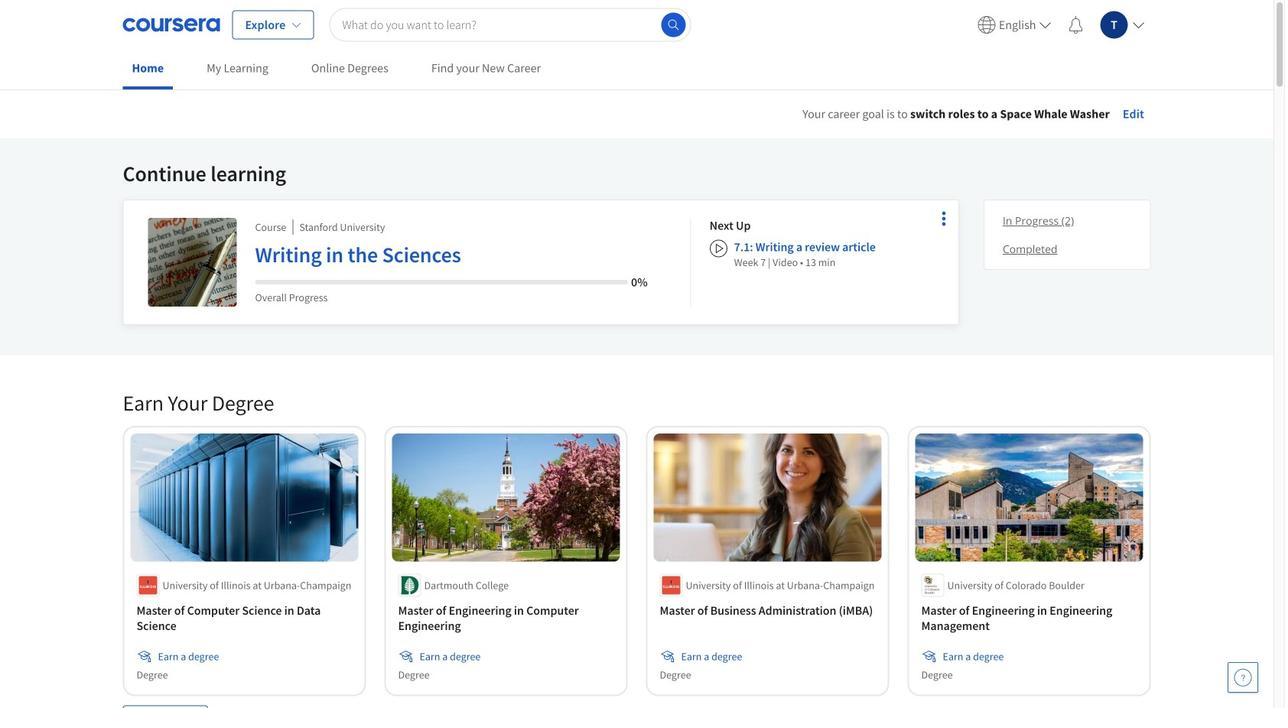 Task type: describe. For each thing, give the bounding box(es) containing it.
coursera image
[[123, 13, 220, 37]]

writing in the sciences image
[[148, 218, 237, 307]]

help center image
[[1234, 669, 1253, 687]]



Task type: vqa. For each thing, say whether or not it's contained in the screenshot.
Help Center 'icon'
yes



Task type: locate. For each thing, give the bounding box(es) containing it.
region
[[728, 126, 1225, 259]]

earn your degree collection element
[[114, 365, 1161, 709]]

None search field
[[329, 8, 691, 42]]

What do you want to learn? text field
[[329, 8, 691, 42]]

more option for writing in the sciences image
[[934, 208, 955, 230]]



